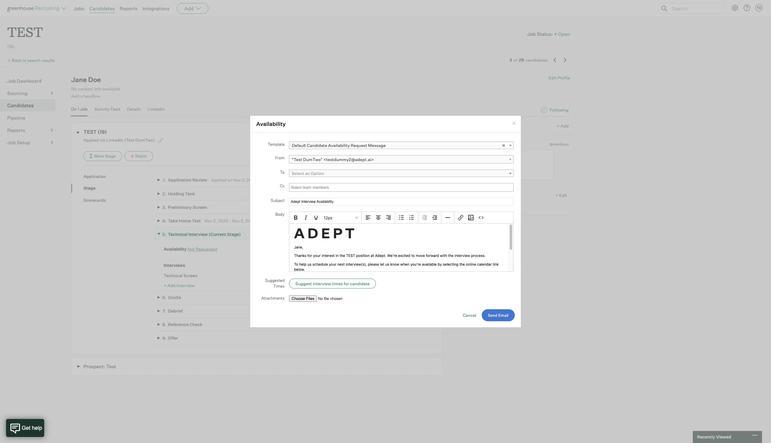 Task type: vqa. For each thing, say whether or not it's contained in the screenshot.
left '23
no



Task type: locate. For each thing, give the bounding box(es) containing it.
headline
[[83, 94, 100, 99]]

12px button
[[322, 213, 361, 223]]

0 vertical spatial interview
[[189, 232, 208, 237]]

profile
[[558, 75, 571, 80]]

0 horizontal spatial test
[[106, 364, 116, 370]]

1 horizontal spatial candidates
[[89, 5, 115, 11]]

1 vertical spatial (19)
[[98, 129, 107, 135]]

2 vertical spatial interview
[[177, 283, 195, 288]]

0 horizontal spatial candidates link
[[7, 102, 53, 109]]

candidates right the jobs link
[[89, 5, 115, 11]]

stage up scorecards at left
[[84, 186, 95, 191]]

1 horizontal spatial reports
[[120, 5, 138, 11]]

suggested times
[[265, 278, 285, 289]]

job right the 1
[[80, 106, 88, 112]]

interview left |
[[305, 273, 323, 278]]

integrations
[[142, 5, 170, 11]]

edit
[[549, 75, 557, 80], [560, 193, 568, 198]]

interview down 4. take home test nov 2, 2023 - nov 2, 2023 in the left of the page
[[189, 232, 208, 237]]

2, right on
[[242, 178, 246, 183]]

1 vertical spatial a
[[462, 142, 464, 147]]

3 of 29 candidates
[[510, 58, 548, 63]]

test down greenhouse recruiting image
[[7, 23, 43, 41]]

make
[[449, 142, 461, 147]]

1 horizontal spatial test
[[84, 129, 97, 135]]

1 vertical spatial technical
[[164, 273, 183, 278]]

nov right -
[[232, 218, 240, 224]]

0 vertical spatial applied
[[84, 137, 99, 143]]

0 vertical spatial +
[[557, 123, 560, 129]]

contact
[[78, 86, 93, 92]]

sourcing
[[7, 90, 28, 96]]

0 vertical spatial candidate
[[473, 256, 492, 261]]

test right prospect:
[[106, 364, 116, 370]]

0 vertical spatial linkedin
[[148, 106, 165, 112]]

dashboard
[[17, 78, 42, 84]]

1 vertical spatial screen
[[184, 273, 198, 278]]

4. take home test nov 2, 2023 - nov 2, 2023
[[162, 218, 256, 224]]

candidate down schedule
[[350, 281, 370, 286]]

"test dumtwo" <testdummy2@adept.ai>
[[292, 157, 374, 162]]

(19) up back
[[7, 44, 15, 49]]

test
[[192, 218, 201, 224], [106, 364, 116, 370]]

none file field inside availability dialog
[[289, 296, 363, 302]]

status:
[[537, 31, 553, 37]]

job left setup
[[7, 140, 16, 146]]

1 vertical spatial test
[[84, 129, 97, 135]]

interview
[[313, 281, 331, 286]]

1 vertical spatial reports link
[[7, 127, 53, 134]]

2,
[[242, 178, 246, 183], [214, 218, 217, 224], [241, 218, 245, 224]]

1 horizontal spatial request
[[351, 143, 367, 148]]

1 vertical spatial stage
[[84, 186, 95, 191]]

0 vertical spatial reports
[[120, 5, 138, 11]]

0 vertical spatial edit
[[549, 75, 557, 80]]

0 horizontal spatial candidates
[[7, 103, 34, 109]]

0 horizontal spatial stage
[[84, 186, 95, 191]]

to
[[22, 58, 26, 63]]

send
[[326, 273, 336, 278]]

0 horizontal spatial request
[[263, 247, 280, 252]]

on 1 job
[[71, 106, 88, 112]]

job inside job setup "link"
[[7, 140, 16, 146]]

0 vertical spatial test
[[7, 23, 43, 41]]

1 horizontal spatial reports link
[[120, 5, 138, 11]]

0 horizontal spatial applied
[[84, 137, 99, 143]]

no
[[71, 86, 77, 92]]

candidates link up pipeline link
[[7, 102, 53, 109]]

1 vertical spatial +
[[556, 193, 559, 198]]

|
[[324, 273, 325, 278]]

linkedin
[[148, 106, 165, 112], [106, 137, 124, 143]]

attachments
[[262, 296, 285, 301]]

reports down pipeline
[[7, 127, 25, 133]]

job setup link
[[7, 139, 53, 146]]

subject
[[271, 198, 285, 203]]

2 toolbar from the left
[[396, 212, 419, 224]]

application down move
[[84, 174, 106, 179]]

4.
[[162, 218, 167, 224]]

5. technical interview (current stage)
[[162, 232, 241, 237]]

1 vertical spatial edit
[[560, 193, 568, 198]]

0 vertical spatial stage
[[105, 154, 116, 159]]

technical right 5.
[[168, 232, 188, 237]]

test down on 1 job link
[[84, 129, 97, 135]]

greenhouse recruiting image
[[7, 5, 61, 12]]

reports
[[120, 5, 138, 11], [7, 127, 25, 133]]

1 horizontal spatial linkedin
[[148, 106, 165, 112]]

job dashboard
[[7, 78, 42, 84]]

availability up template
[[256, 121, 286, 127]]

interview
[[189, 232, 208, 237], [305, 273, 323, 278], [177, 283, 195, 288]]

1 horizontal spatial application
[[168, 178, 192, 183]]

candidate up dumtwo"
[[307, 143, 327, 148]]

0 horizontal spatial candidate
[[350, 281, 370, 286]]

linkedin right via
[[106, 137, 124, 143]]

0 vertical spatial candidate
[[307, 143, 327, 148]]

job status:
[[528, 31, 553, 37]]

nov right on
[[233, 178, 241, 183]]

candidates down sourcing
[[7, 103, 34, 109]]

1 vertical spatial test
[[106, 364, 116, 370]]

feed
[[111, 106, 120, 112]]

a inside the jane doe no contact info available add a headline
[[80, 94, 83, 99]]

reports left integrations link on the top of page
[[120, 5, 138, 11]]

add inside + add link
[[561, 123, 569, 129]]

1 vertical spatial candidate
[[350, 281, 370, 286]]

stage right move
[[105, 154, 116, 159]]

0 horizontal spatial reports
[[7, 127, 25, 133]]

applied down test (19)
[[84, 137, 99, 143]]

0 vertical spatial screen
[[193, 205, 207, 210]]

0 vertical spatial candidates
[[89, 5, 115, 11]]

for
[[344, 281, 350, 286]]

recently viewed
[[698, 435, 732, 440]]

1 vertical spatial reports
[[7, 127, 25, 133]]

2 vertical spatial +
[[164, 283, 167, 288]]

job for job dashboard
[[7, 78, 16, 84]]

toolbar
[[362, 212, 396, 224], [396, 212, 419, 224], [419, 212, 442, 224], [455, 212, 488, 224]]

job left status:
[[528, 31, 536, 37]]

following
[[550, 107, 569, 113]]

availability
[[256, 121, 286, 127], [328, 143, 350, 148], [164, 247, 187, 252], [281, 247, 303, 252]]

1 vertical spatial candidate
[[449, 193, 471, 198]]

1 horizontal spatial a
[[462, 142, 464, 147]]

prospect:
[[84, 364, 105, 370]]

screen up + add interview
[[184, 273, 198, 278]]

0 horizontal spatial reports link
[[7, 127, 53, 134]]

1 horizontal spatial candidate
[[473, 256, 492, 261]]

availability inside default candidate availability request message "link"
[[328, 143, 350, 148]]

move
[[94, 154, 104, 159]]

+
[[557, 123, 560, 129], [556, 193, 559, 198], [164, 283, 167, 288]]

0 horizontal spatial test
[[7, 23, 43, 41]]

2, right -
[[241, 218, 245, 224]]

job inside on 1 job link
[[80, 106, 88, 112]]

application up 2. holding tank
[[168, 178, 192, 183]]

None file field
[[289, 296, 363, 302]]

availability up the schedule
[[281, 247, 303, 252]]

1 horizontal spatial candidates link
[[89, 5, 115, 11]]

0 horizontal spatial a
[[80, 94, 83, 99]]

candidate right this
[[473, 256, 492, 261]]

1 vertical spatial linkedin
[[106, 137, 124, 143]]

2023 right on
[[247, 178, 257, 183]]

a down contact
[[80, 94, 83, 99]]

0 horizontal spatial application
[[84, 174, 106, 179]]

2023 right -
[[246, 218, 256, 224]]

+ for + add interview
[[164, 283, 167, 288]]

interviews
[[164, 263, 185, 268]]

availability dialog
[[250, 116, 522, 328]]

0 horizontal spatial (19)
[[7, 44, 15, 49]]

search
[[27, 58, 41, 63]]

0 vertical spatial a
[[80, 94, 83, 99]]

screen up 4. take home test nov 2, 2023 - nov 2, 2023 in the left of the page
[[193, 205, 207, 210]]

jane
[[71, 76, 87, 84]]

viewed
[[717, 435, 732, 440]]

0 horizontal spatial edit
[[549, 75, 557, 80]]

select
[[292, 171, 304, 176]]

+ edit link
[[555, 192, 569, 200]]

@mentions link
[[550, 141, 569, 147]]

reference
[[168, 322, 189, 328]]

a left note
[[462, 142, 464, 147]]

candidates link right the jobs link
[[89, 5, 115, 11]]

None text field
[[449, 150, 555, 180], [290, 184, 335, 191], [449, 150, 555, 180], [290, 184, 335, 191]]

applied left on
[[211, 178, 227, 183]]

technical
[[168, 232, 188, 237], [164, 273, 183, 278]]

candidate
[[307, 143, 327, 148], [449, 193, 471, 198]]

default candidate availability request message link
[[289, 142, 514, 149]]

8. reference check
[[162, 322, 203, 328]]

availability up "test dumtwo" <testdummy2@adept.ai>
[[328, 143, 350, 148]]

None submit
[[482, 310, 515, 322]]

candidates
[[89, 5, 115, 11], [7, 103, 34, 109]]

job up sourcing
[[7, 78, 16, 84]]

tags
[[472, 193, 483, 198]]

Subject text field
[[289, 198, 514, 206]]

this
[[464, 256, 472, 261]]

jobs link
[[73, 5, 84, 11]]

technical screen
[[164, 273, 198, 278]]

candidate
[[473, 256, 492, 261], [350, 281, 370, 286]]

review
[[193, 178, 207, 183]]

interview down technical screen
[[177, 283, 195, 288]]

stage
[[105, 154, 116, 159], [84, 186, 95, 191]]

reports link up job setup "link"
[[7, 127, 53, 134]]

details
[[127, 106, 141, 112]]

1 vertical spatial applied
[[211, 178, 227, 183]]

cancel button
[[463, 313, 477, 318]]

(19) up via
[[98, 129, 107, 135]]

test right home in the left of the page
[[192, 218, 201, 224]]

reports link left integrations link on the top of page
[[120, 5, 138, 11]]

+ add link
[[557, 123, 569, 129]]

a
[[80, 94, 83, 99], [462, 142, 464, 147]]

doe
[[88, 76, 101, 84]]

candidates link
[[89, 5, 115, 11], [7, 102, 53, 109]]

1 horizontal spatial stage
[[105, 154, 116, 159]]

0 vertical spatial request
[[351, 143, 367, 148]]

an
[[305, 171, 310, 176]]

merge this candidate
[[451, 256, 492, 261]]

job inside job dashboard link
[[7, 78, 16, 84]]

default
[[292, 143, 306, 148]]

technical down the interviews
[[164, 273, 183, 278]]

0 vertical spatial technical
[[168, 232, 188, 237]]

add inside the jane doe no contact info available add a headline
[[71, 94, 79, 99]]

1 horizontal spatial edit
[[560, 193, 568, 198]]

request
[[365, 273, 380, 278]]

0 horizontal spatial candidate
[[307, 143, 327, 148]]

move stage button
[[84, 151, 122, 161]]

2023
[[247, 178, 257, 183], [218, 218, 228, 224], [246, 218, 256, 224]]

candidate up marketing
[[449, 193, 471, 198]]

1 horizontal spatial test
[[192, 218, 201, 224]]

1 vertical spatial request
[[263, 247, 280, 252]]

linkedin right details
[[148, 106, 165, 112]]

1.
[[163, 178, 166, 183]]

1 horizontal spatial candidate
[[449, 193, 471, 198]]



Task type: describe. For each thing, give the bounding box(es) containing it.
suggest interview times for candidate
[[296, 281, 370, 286]]

nov up 5. technical interview (current stage)
[[205, 218, 213, 224]]

reject button
[[125, 151, 153, 161]]

0 vertical spatial (19)
[[7, 44, 15, 49]]

offer
[[168, 336, 178, 341]]

3 toolbar from the left
[[419, 212, 442, 224]]

debrief
[[168, 309, 183, 314]]

"test dumtwo" <testdummy2@adept.ai> link
[[289, 155, 514, 164]]

schedule
[[346, 273, 364, 278]]

1 vertical spatial candidates
[[7, 103, 34, 109]]

on 1 job link
[[71, 106, 88, 115]]

request availability
[[263, 247, 303, 252]]

12px
[[324, 215, 333, 220]]

self-
[[337, 273, 346, 278]]

"test
[[292, 157, 302, 162]]

take
[[168, 218, 178, 224]]

tools
[[449, 223, 461, 228]]

check
[[190, 322, 203, 328]]

schedule interview | send self-schedule request
[[285, 273, 380, 278]]

1 toolbar from the left
[[362, 212, 396, 224]]

2, up (current
[[214, 218, 217, 224]]

request availability button
[[263, 247, 303, 252]]

of
[[514, 58, 518, 63]]

jobs
[[73, 5, 84, 11]]

3
[[510, 58, 512, 63]]

6.
[[162, 295, 166, 300]]

marketing
[[453, 203, 469, 207]]

merge
[[451, 256, 463, 261]]

9.
[[162, 336, 166, 341]]

2.
[[162, 191, 166, 196]]

4 toolbar from the left
[[455, 212, 488, 224]]

<testdummy2@adept.ai>
[[324, 157, 374, 162]]

1
[[78, 106, 79, 112]]

td button
[[756, 4, 763, 11]]

interview for 5. technical interview (current stage)
[[189, 232, 208, 237]]

0 horizontal spatial linkedin
[[106, 137, 124, 143]]

stage inside button
[[105, 154, 116, 159]]

interview for + add interview
[[177, 283, 195, 288]]

3.
[[162, 205, 166, 210]]

+ for + edit
[[556, 193, 559, 198]]

configure image
[[732, 4, 739, 11]]

via
[[100, 137, 105, 143]]

12px toolbar
[[290, 212, 362, 224]]

0 vertical spatial test
[[192, 218, 201, 224]]

test for test (19)
[[84, 129, 97, 135]]

suggest interview times for candidate button
[[289, 279, 376, 289]]

sourcing link
[[7, 90, 53, 97]]

2023 left -
[[218, 218, 228, 224]]

reports inside reports link
[[7, 127, 25, 133]]

setup
[[17, 140, 30, 146]]

edit profile
[[549, 75, 571, 80]]

1 horizontal spatial applied
[[211, 178, 227, 183]]

Search text field
[[671, 4, 720, 13]]

candidate inside "link"
[[307, 143, 327, 148]]

schedule interview link
[[285, 273, 323, 278]]

candidate tags
[[449, 193, 483, 198]]

12px group
[[290, 212, 514, 224]]

8.
[[162, 322, 166, 328]]

job dashboard link
[[7, 77, 53, 85]]

from
[[275, 156, 285, 160]]

pipeline
[[7, 115, 25, 121]]

1. application review applied on  nov 2, 2023
[[163, 178, 258, 183]]

prospect: test
[[84, 364, 116, 370]]

back to search results
[[12, 58, 55, 63]]

job for job status:
[[528, 31, 536, 37]]

job for job setup
[[7, 140, 16, 146]]

schedule
[[285, 273, 304, 278]]

tank
[[185, 191, 195, 196]]

+ add interview link
[[164, 283, 195, 288]]

+ for + add
[[557, 123, 560, 129]]

request inside "link"
[[351, 143, 367, 148]]

jane doe no contact info available add a headline
[[71, 76, 120, 99]]

on
[[228, 178, 232, 183]]

back to search results link
[[12, 58, 55, 63]]

stage link
[[84, 186, 155, 191]]

activity feed link
[[95, 106, 120, 115]]

job setup
[[7, 140, 30, 146]]

none submit inside availability dialog
[[482, 310, 515, 322]]

close image
[[512, 121, 517, 126]]

on
[[71, 106, 77, 112]]

open
[[559, 31, 571, 37]]

1 vertical spatial interview
[[305, 273, 323, 278]]

1 horizontal spatial (19)
[[98, 129, 107, 135]]

home
[[179, 218, 191, 224]]

template
[[268, 142, 285, 147]]

info
[[94, 86, 102, 92]]

5.
[[162, 232, 166, 237]]

(current
[[209, 232, 226, 237]]

availability up the interviews
[[164, 247, 187, 252]]

to
[[280, 170, 285, 175]]

0 vertical spatial reports link
[[120, 5, 138, 11]]

test for test
[[7, 23, 43, 41]]

make a note
[[449, 142, 476, 147]]

note
[[465, 142, 476, 147]]

back
[[12, 58, 22, 63]]

0 vertical spatial candidates link
[[89, 5, 115, 11]]

application link
[[84, 174, 155, 179]]

add button
[[177, 3, 209, 14]]

+ add
[[557, 123, 569, 129]]

candidate inside 'button'
[[350, 281, 370, 286]]

suggest
[[296, 281, 312, 286]]

option
[[311, 171, 325, 176]]

add inside add popup button
[[185, 5, 194, 11]]

select an option link
[[289, 170, 514, 177]]

marketing link
[[451, 202, 471, 208]]

2. holding tank
[[162, 191, 195, 196]]

body
[[276, 212, 285, 217]]

candidates
[[526, 58, 548, 63]]

td button
[[755, 3, 765, 13]]

available
[[103, 86, 120, 92]]

edit profile link
[[549, 75, 571, 80]]

move stage
[[94, 154, 116, 159]]

7.
[[163, 309, 166, 314]]

(test
[[124, 137, 135, 143]]

preliminary
[[168, 205, 192, 210]]

cancel
[[463, 313, 477, 318]]

td
[[757, 6, 762, 10]]

times
[[274, 284, 285, 289]]

1 vertical spatial candidates link
[[7, 102, 53, 109]]



